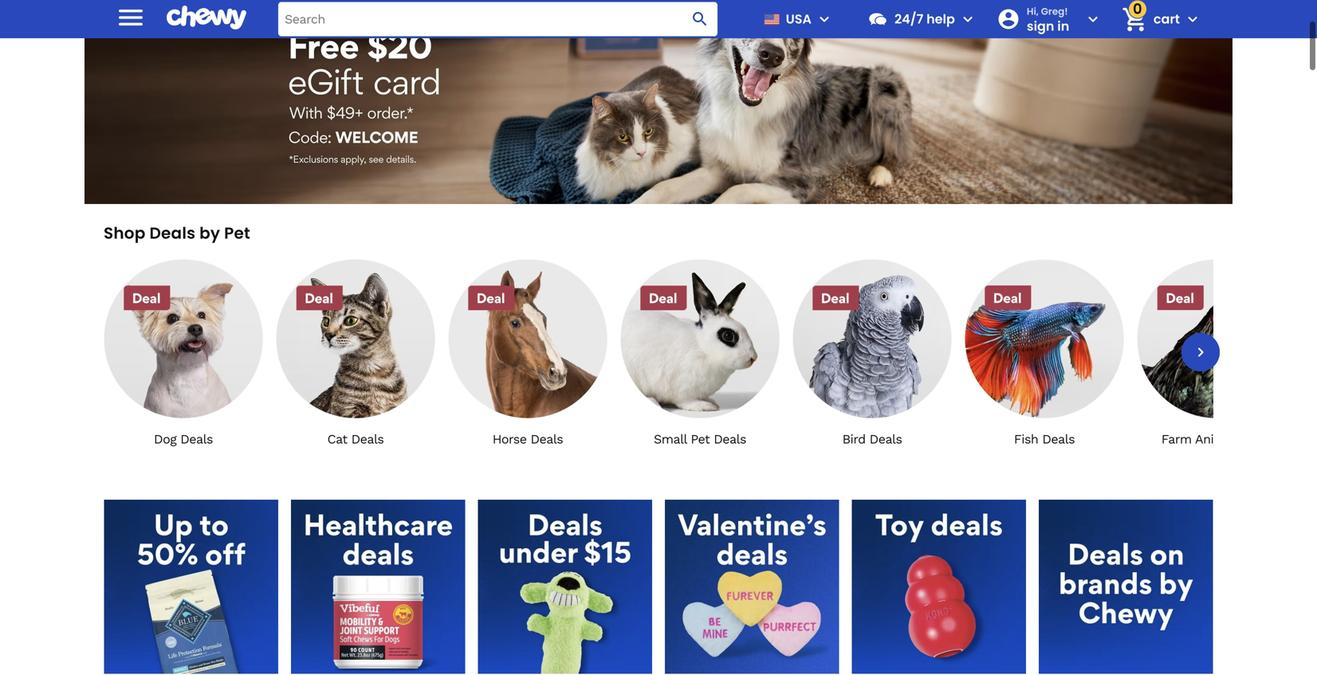 Task type: describe. For each thing, give the bounding box(es) containing it.
farm animal deals link
[[1138, 259, 1297, 448]]

usa button
[[758, 0, 834, 38]]

chewy home image
[[167, 0, 247, 35]]

fish deals
[[1015, 432, 1076, 447]]

horse
[[493, 432, 527, 447]]

items image
[[1121, 5, 1149, 33]]

deals on brands by chewy image
[[1040, 500, 1214, 675]]

0 horizontal spatial pet
[[224, 222, 251, 245]]

deals for cat
[[352, 432, 384, 447]]

cat deals link
[[276, 259, 436, 448]]

deals under $15 image
[[478, 500, 653, 675]]

bird
[[843, 432, 866, 447]]

deals for horse
[[531, 432, 563, 447]]

deals on toys image
[[853, 500, 1027, 675]]

24/7
[[895, 10, 924, 28]]

cat
[[328, 432, 348, 447]]

dog deals image
[[104, 259, 263, 419]]

shop
[[104, 222, 146, 245]]

horse deals link
[[448, 259, 608, 448]]

fish
[[1015, 432, 1039, 447]]

deals on valentine's items image
[[665, 500, 840, 675]]

animal
[[1196, 432, 1236, 447]]

up to 50% on first autoship order image
[[104, 500, 278, 675]]

Search text field
[[278, 2, 718, 36]]

bird deals image
[[793, 259, 953, 419]]

help
[[927, 10, 956, 28]]

cart menu image
[[1184, 10, 1203, 29]]

sign
[[1027, 17, 1055, 35]]

bird deals
[[843, 432, 903, 447]]

deals for bird
[[870, 432, 903, 447]]

dog deals
[[154, 432, 213, 447]]

farm animal deals
[[1162, 432, 1273, 447]]

small pet deals
[[654, 432, 747, 447]]

cart
[[1154, 10, 1181, 28]]

hi,
[[1027, 5, 1039, 18]]



Task type: vqa. For each thing, say whether or not it's contained in the screenshot.
Sponsored related to Whisper
no



Task type: locate. For each thing, give the bounding box(es) containing it.
list
[[101, 256, 1297, 449]]

pet right by
[[224, 222, 251, 245]]

24/7 help
[[895, 10, 956, 28]]

horse deals image
[[448, 259, 608, 419]]

cat deals image
[[276, 259, 436, 419]]

healthcare deals image
[[291, 500, 465, 675]]

farm
[[1162, 432, 1192, 447]]

deals for dog
[[180, 432, 213, 447]]

small pet deals image
[[621, 259, 780, 419]]

pet right small
[[691, 432, 710, 447]]

new customer offer. free $20 egift card with $49+ order* code:welcome exclusions apply, see details image
[[85, 0, 1233, 204]]

by
[[200, 222, 220, 245]]

in
[[1058, 17, 1070, 35]]

dog
[[154, 432, 177, 447]]

cart link
[[1116, 0, 1181, 38]]

menu image
[[115, 1, 147, 33]]

deals right horse
[[531, 432, 563, 447]]

deals for shop
[[150, 222, 196, 245]]

shop deals by pet
[[104, 222, 251, 245]]

chewy support image
[[868, 9, 889, 30]]

help menu image
[[959, 10, 978, 29]]

fish deals image
[[965, 259, 1125, 419]]

account menu image
[[1084, 10, 1103, 29]]

1 horizontal spatial pet
[[691, 432, 710, 447]]

deals right bird in the bottom of the page
[[870, 432, 903, 447]]

cat deals
[[328, 432, 384, 447]]

1 vertical spatial pet
[[691, 432, 710, 447]]

deals right "animal"
[[1240, 432, 1273, 447]]

list containing dog deals
[[101, 256, 1297, 449]]

deals for fish
[[1043, 432, 1076, 447]]

submit search image
[[691, 10, 710, 29]]

deals inside bird deals link
[[870, 432, 903, 447]]

deals left by
[[150, 222, 196, 245]]

small
[[654, 432, 687, 447]]

dog deals link
[[104, 259, 263, 448]]

Product search field
[[278, 2, 718, 36]]

deals inside small pet deals link
[[714, 432, 747, 447]]

menu image
[[815, 10, 834, 29]]

greg!
[[1042, 5, 1069, 18]]

horse deals
[[493, 432, 563, 447]]

0 vertical spatial pet
[[224, 222, 251, 245]]

deals inside fish deals link
[[1043, 432, 1076, 447]]

usa
[[786, 10, 812, 28]]

deals right the cat
[[352, 432, 384, 447]]

deals inside cat deals 'link'
[[352, 432, 384, 447]]

deals right fish at bottom
[[1043, 432, 1076, 447]]

deals
[[150, 222, 196, 245], [180, 432, 213, 447], [352, 432, 384, 447], [531, 432, 563, 447], [714, 432, 747, 447], [870, 432, 903, 447], [1043, 432, 1076, 447], [1240, 432, 1273, 447]]

bird deals link
[[793, 259, 953, 448]]

pet
[[224, 222, 251, 245], [691, 432, 710, 447]]

deals inside the horse deals link
[[531, 432, 563, 447]]

hi, greg! sign in
[[1027, 5, 1070, 35]]

24/7 help link
[[862, 0, 956, 38]]

fish deals link
[[965, 259, 1125, 448]]

deals right small
[[714, 432, 747, 447]]

deals inside farm animal deals link
[[1240, 432, 1273, 447]]

small pet deals link
[[621, 259, 780, 448]]

deals right dog
[[180, 432, 213, 447]]

deals inside dog deals link
[[180, 432, 213, 447]]



